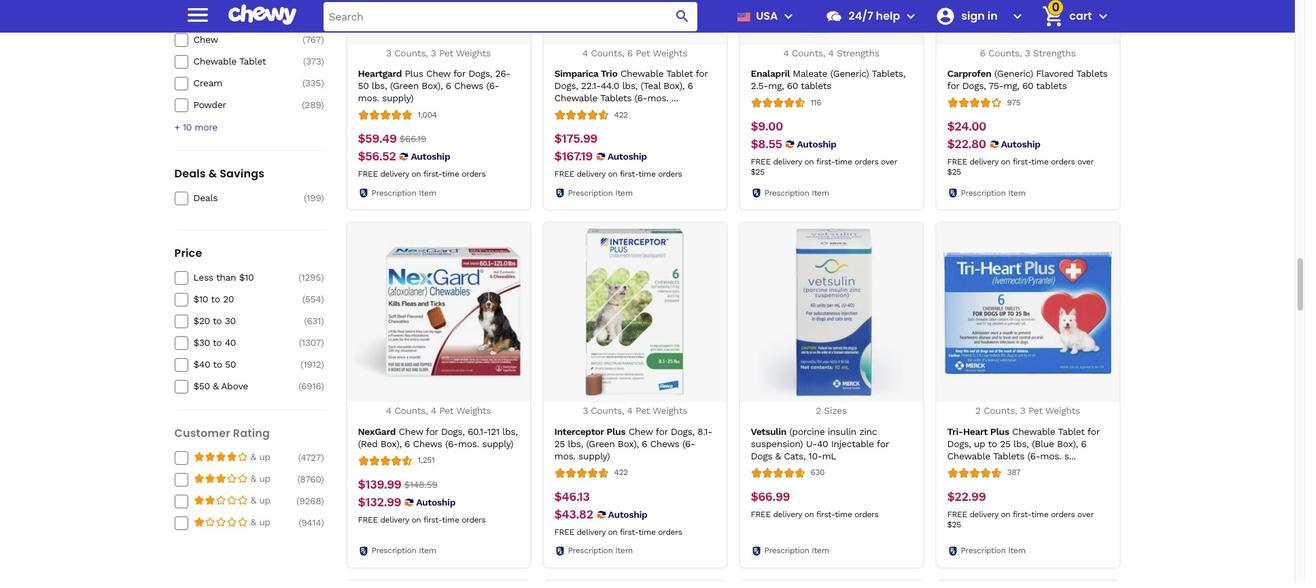 Task type: describe. For each thing, give the bounding box(es) containing it.
2 counts, 3 pet weights
[[976, 406, 1081, 416]]

on for $132.99
[[412, 515, 421, 525]]

box), inside chewable tablet for dogs, up to 25 lbs, (blue box), 6 chewable tablets (6-mos. s...
[[1058, 439, 1079, 449]]

cart link
[[1038, 0, 1093, 33]]

60 inside (generic) flavored tablets for dogs, 75-mg, 60 tablets
[[1023, 80, 1034, 91]]

( 9268 )
[[297, 496, 324, 507]]

box), inside chewable tablet for dogs, 22.1-44.0 lbs, (teal box), 6 chewable tablets (6-mos. ...
[[664, 80, 685, 91]]

& inside (porcine insulin zinc suspension) u-40 injectable for dogs & cats, 10-ml
[[776, 451, 781, 462]]

first- for $43.82
[[620, 528, 639, 537]]

orders for $167.19
[[659, 169, 682, 179]]

$66.99 free delivery on first-time orders
[[751, 490, 879, 520]]

dogs, inside plus chew for dogs, 26- 50 lbs, (green box), 6 chews (6- mos. supply)
[[469, 68, 493, 79]]

( 554 )
[[302, 294, 324, 304]]

) for ( 1295 )
[[321, 272, 324, 283]]

mg, inside (generic) flavored tablets for dogs, 75-mg, 60 tablets
[[1004, 80, 1020, 91]]

$22.99 text field
[[948, 490, 986, 505]]

item for $22.80
[[1009, 188, 1026, 198]]

account menu image
[[1010, 8, 1027, 24]]

free for $22.80
[[948, 157, 968, 167]]

tri-heart plus
[[948, 426, 1010, 437]]

(generic) inside maleate (generic) tablets, 2.5-mg, 60 tablets
[[831, 68, 870, 79]]

flavored
[[1037, 68, 1074, 79]]

$148.59
[[404, 479, 438, 490]]

289
[[305, 99, 321, 110]]

4 up simparica trio
[[583, 47, 588, 58]]

$59.49
[[358, 131, 397, 146]]

2 for $22.99
[[976, 406, 981, 416]]

maleate (generic) tablets, 2.5-mg, 60 tablets
[[751, 68, 906, 91]]

$66.19
[[400, 133, 426, 144]]

chewable tablet
[[194, 55, 266, 66]]

free delivery on first-time orders over $25 for $8.55
[[751, 157, 898, 177]]

counts, for $167.19
[[591, 47, 625, 58]]

on inside $66.99 free delivery on first-time orders
[[805, 510, 814, 520]]

tablets inside chewable tablet for dogs, 22.1-44.0 lbs, (teal box), 6 chewable tablets (6-mos. ...
[[601, 93, 632, 104]]

autoship for $132.99
[[416, 497, 456, 508]]

time for $22.80
[[1032, 157, 1049, 167]]

prescription item for $22.80
[[961, 188, 1026, 198]]

chew for dogs, 60.1-121 lbs, (red box), 6 chews (6-mos. supply)
[[358, 426, 518, 449]]

8760
[[300, 474, 321, 485]]

( for 289
[[302, 99, 305, 110]]

tablet for chewable tablet for dogs, 22.1-44.0 lbs, (teal box), 6 chewable tablets (6-mos. ...
[[667, 68, 693, 79]]

( for 9414
[[299, 517, 301, 528]]

( for 335
[[302, 77, 305, 88]]

24/7 help
[[849, 8, 901, 24]]

6 inside chewable tablet for dogs, up to 25 lbs, (blue box), 6 chewable tablets (6-mos. s...
[[1082, 439, 1087, 449]]

$20
[[194, 315, 210, 326]]

pet for $132.99
[[440, 406, 454, 416]]

422 for $175.99
[[615, 110, 628, 120]]

$10 to 20 link
[[194, 293, 290, 305]]

$139.99
[[358, 477, 402, 492]]

chewable down the "heart"
[[948, 451, 991, 462]]

& up for ( 9414 )
[[251, 517, 271, 528]]

chew for dogs, 8.1- 25 lbs, (green box), 6 chews (6- mos. supply)
[[555, 426, 713, 462]]

heart
[[964, 426, 988, 437]]

orders for $22.80
[[1052, 157, 1076, 167]]

deals link
[[194, 192, 290, 204]]

$59.49 $66.19
[[358, 131, 426, 146]]

20
[[223, 294, 234, 304]]

75-
[[989, 80, 1004, 91]]

3 for heartgard
[[431, 47, 436, 58]]

up for ( 4727 )
[[259, 451, 271, 462]]

autoship for $167.19
[[608, 151, 647, 162]]

time for $56.52
[[442, 169, 459, 179]]

$66.99 text field
[[751, 490, 790, 505]]

item for $56.52
[[419, 188, 437, 198]]

box), inside plus chew for dogs, 26- 50 lbs, (green box), 6 chews (6- mos. supply)
[[422, 80, 443, 91]]

prescription for $167.19
[[568, 188, 613, 198]]

dogs, inside (generic) flavored tablets for dogs, 75-mg, 60 tablets
[[963, 80, 987, 91]]

25 inside chew for dogs, 8.1- 25 lbs, (green box), 6 chews (6- mos. supply)
[[555, 439, 565, 449]]

time for $167.19
[[639, 169, 656, 179]]

$25 for $8.55
[[751, 167, 765, 177]]

prescription item down $66.99 free delivery on first-time orders
[[765, 546, 830, 556]]

2 for $66.99
[[816, 406, 822, 416]]

prescription image down $22.99 text field
[[948, 546, 959, 557]]

powder link
[[194, 98, 290, 111]]

50 inside plus chew for dogs, 26- 50 lbs, (green box), 6 chews (6- mos. supply)
[[358, 80, 369, 91]]

prescription down $22.99 free delivery on first-time orders over $25 on the right of the page
[[961, 546, 1006, 556]]

maleate
[[793, 68, 828, 79]]

free for $132.99
[[358, 515, 378, 525]]

prescription item down $22.99 free delivery on first-time orders over $25 on the right of the page
[[961, 546, 1026, 556]]

4 up nexgard
[[386, 406, 392, 416]]

( for 8760
[[297, 474, 300, 485]]

(green inside plus chew for dogs, 26- 50 lbs, (green box), 6 chews (6- mos. supply)
[[390, 80, 419, 91]]

customer
[[174, 426, 231, 441]]

time for $132.99
[[442, 515, 459, 525]]

) for ( 554 )
[[321, 294, 324, 304]]

nexgard
[[358, 426, 396, 437]]

0 horizontal spatial 40
[[225, 337, 236, 348]]

delivery inside $66.99 free delivery on first-time orders
[[774, 510, 802, 520]]

heartgard plus chew for dogs, 26-50 lbs, (green box), 6 chews (6-mos. supply) image
[[354, 0, 523, 39]]

item for $167.19
[[616, 188, 633, 198]]

$167.19 text field
[[555, 149, 593, 164]]

199
[[307, 192, 321, 203]]

time for $43.82
[[639, 528, 656, 537]]

interceptor plus chew for dogs, 8.1-25 lbs, (green box), 6 chews (6-mos. supply) image
[[551, 229, 720, 397]]

mos. inside chew for dogs, 8.1- 25 lbs, (green box), 6 chews (6- mos. supply)
[[555, 451, 576, 462]]

to for $40
[[213, 359, 222, 370]]

first- inside $66.99 free delivery on first-time orders
[[817, 510, 836, 520]]

prescription image for $8.55
[[751, 188, 762, 199]]

3 up interceptor plus
[[583, 406, 588, 416]]

(porcine insulin zinc suspension) u-40 injectable for dogs & cats, 10-ml
[[751, 426, 889, 462]]

items image
[[1042, 4, 1066, 28]]

pet up (blue
[[1029, 406, 1043, 416]]

less than $10
[[194, 272, 254, 283]]

free delivery on first-time orders for $132.99
[[358, 515, 486, 525]]

counts, up tri-heart plus
[[984, 406, 1018, 416]]

cream link
[[194, 77, 290, 89]]

40 inside (porcine insulin zinc suspension) u-40 injectable for dogs & cats, 10-ml
[[818, 439, 829, 449]]

6 counts, 3 strengths
[[981, 47, 1076, 58]]

$148.59 text field
[[404, 477, 438, 492]]

interceptor
[[555, 426, 604, 437]]

less than $10 link
[[194, 271, 290, 283]]

( 1912 )
[[301, 359, 324, 370]]

2 horizontal spatial prescription image
[[751, 546, 762, 557]]

$43.82 text field
[[555, 507, 594, 522]]

( for 9268
[[297, 496, 299, 507]]

( for 780
[[302, 12, 305, 23]]

3 counts, 4 pet weights
[[583, 406, 688, 416]]

on inside $22.99 free delivery on first-time orders over $25
[[1002, 510, 1011, 520]]

chewable for chewable tablet
[[194, 55, 237, 66]]

chews for $43.82
[[651, 439, 680, 449]]

lbs, inside plus chew for dogs, 26- 50 lbs, (green box), 6 chews (6- mos. supply)
[[372, 80, 387, 91]]

) for ( 6916 )
[[321, 381, 324, 392]]

free for $167.19
[[555, 169, 575, 179]]

prescription for $56.52
[[372, 188, 417, 198]]

6 up chewable tablet for dogs, 22.1-44.0 lbs, (teal box), 6 chewable tablets (6-mos. ...
[[628, 47, 633, 58]]

(6- inside plus chew for dogs, 26- 50 lbs, (green box), 6 chews (6- mos. supply)
[[487, 80, 499, 91]]

prescription image for $56.52
[[358, 188, 369, 199]]

tablet for chewable tablet
[[239, 55, 266, 66]]

30
[[225, 315, 236, 326]]

$175.99
[[555, 131, 598, 146]]

box), inside chew for dogs, 60.1-121 lbs, (red box), 6 chews (6-mos. supply)
[[381, 439, 402, 449]]

free delivery on first-time orders over $25 for $22.80
[[948, 157, 1094, 177]]

ml
[[823, 451, 837, 462]]

prescription image for $43.82
[[555, 546, 566, 557]]

121
[[488, 426, 500, 437]]

lbs, inside chew for dogs, 8.1- 25 lbs, (green box), 6 chews (6- mos. supply)
[[568, 439, 583, 449]]

( for 199
[[304, 192, 307, 203]]

$167.19
[[555, 149, 593, 163]]

4 counts, 6 pet weights
[[583, 47, 688, 58]]

3 for tri-heart plus
[[1021, 406, 1026, 416]]

$9.00 text field
[[751, 119, 783, 134]]

44.0
[[601, 80, 620, 91]]

prescription for $22.80
[[961, 188, 1006, 198]]

weights up (blue
[[1046, 406, 1081, 416]]

(red
[[358, 439, 378, 449]]

(blue
[[1032, 439, 1055, 449]]

$22.99 free delivery on first-time orders over $25
[[948, 490, 1094, 530]]

( for 1295
[[299, 272, 302, 283]]

3 up heartgard
[[386, 47, 392, 58]]

sign in link
[[931, 0, 1008, 33]]

8.1-
[[698, 426, 713, 437]]

in
[[988, 8, 998, 24]]

autoship for $56.52
[[411, 151, 450, 162]]

$22.99
[[948, 490, 986, 504]]

simparica trio
[[555, 68, 618, 79]]

$59.49 text field
[[358, 131, 397, 146]]

$8.55
[[751, 137, 783, 151]]

( 289 )
[[302, 99, 324, 110]]

( for 767
[[303, 34, 306, 45]]

nexgard chew for dogs, 60.1-121 lbs, (red box), 6 chews (6-mos. supply) image
[[354, 229, 523, 397]]

) for ( 9268 )
[[321, 496, 324, 507]]

counts, for $8.55
[[792, 47, 826, 58]]

prescription down $66.99 free delivery on first-time orders
[[765, 546, 810, 556]]

(generic) flavored tablets for dogs, 75-mg, 60 tablets
[[948, 68, 1108, 91]]

mos. inside chewable tablet for dogs, 22.1-44.0 lbs, (teal box), 6 chewable tablets (6-mos. ...
[[648, 93, 669, 104]]

plus inside plus chew for dogs, 26- 50 lbs, (green box), 6 chews (6- mos. supply)
[[405, 68, 423, 79]]

more
[[195, 121, 218, 132]]

6 inside plus chew for dogs, 26- 50 lbs, (green box), 6 chews (6- mos. supply)
[[446, 80, 451, 91]]

4 up enalapril
[[784, 47, 789, 58]]

chew link
[[194, 33, 290, 45]]

chew for chew for dogs, 8.1- 25 lbs, (green box), 6 chews (6- mos. supply)
[[629, 426, 653, 437]]

dogs
[[751, 451, 773, 462]]

above
[[221, 381, 248, 392]]

less
[[194, 272, 213, 283]]

$56.52 text field
[[358, 149, 396, 164]]

dogs, inside chewable tablet for dogs, 22.1-44.0 lbs, (teal box), 6 chewable tablets (6-mos. ...
[[555, 80, 578, 91]]

335
[[305, 77, 321, 88]]

tablet up the "chew" link
[[194, 12, 220, 23]]

free inside $22.99 free delivery on first-time orders over $25
[[948, 510, 968, 520]]

mos. inside chewable tablet for dogs, up to 25 lbs, (blue box), 6 chewable tablets (6-mos. s...
[[1041, 451, 1062, 462]]

help menu image
[[904, 8, 920, 24]]

weights for $167.19
[[653, 47, 688, 58]]

$20 to 30 link
[[194, 315, 290, 327]]

) for ( 8760 )
[[321, 474, 324, 485]]

free delivery on first-time orders for $167.19
[[555, 169, 682, 179]]

Search text field
[[323, 2, 698, 31]]

plus chew for dogs, 26- 50 lbs, (green box), 6 chews (6- mos. supply)
[[358, 68, 511, 104]]

( 8760 )
[[297, 474, 324, 485]]

autoship for $8.55
[[798, 139, 837, 150]]

for inside (porcine insulin zinc suspension) u-40 injectable for dogs & cats, 10-ml
[[877, 439, 889, 449]]

780
[[305, 12, 321, 23]]

enalapril
[[751, 68, 790, 79]]

) for ( 631 )
[[321, 315, 324, 326]]

) for ( 4727 )
[[321, 452, 324, 463]]

supply) for $132.99
[[482, 439, 514, 449]]

4 up chew for dogs, 8.1- 25 lbs, (green box), 6 chews (6- mos. supply)
[[628, 406, 633, 416]]

10
[[183, 121, 192, 132]]

deals for deals & savings
[[174, 166, 206, 181]]

24/7
[[849, 8, 874, 24]]

chew for chew for dogs, 60.1-121 lbs, (red box), 6 chews (6-mos. supply)
[[399, 426, 423, 437]]

1,004
[[418, 110, 437, 120]]

& up for ( 8760 )
[[251, 473, 271, 484]]

insulin
[[828, 426, 857, 437]]

4 up chew for dogs, 60.1-121 lbs, (red box), 6 chews (6-mos. supply)
[[431, 406, 437, 416]]

tablet for chewable tablet for dogs, up to 25 lbs, (blue box), 6 chewable tablets (6-mos. s...
[[1059, 426, 1085, 437]]

savings
[[220, 166, 265, 181]]

chewable tablet link
[[194, 55, 290, 67]]

cart menu image
[[1095, 8, 1112, 24]]

) for ( 335 )
[[321, 77, 324, 88]]

tablets inside maleate (generic) tablets, 2.5-mg, 60 tablets
[[801, 80, 832, 91]]

carprofen (generic) flavored tablets for dogs, 75-mg, 60 tablets image
[[944, 0, 1113, 39]]

for inside plus chew for dogs, 26- 50 lbs, (green box), 6 chews (6- mos. supply)
[[454, 68, 466, 79]]

$139.99 $148.59
[[358, 477, 438, 492]]

2.5-
[[751, 80, 769, 91]]

pet for $43.82
[[636, 406, 650, 416]]



Task type: locate. For each thing, give the bounding box(es) containing it.
free inside $66.99 free delivery on first-time orders
[[751, 510, 771, 520]]

$24.00
[[948, 119, 987, 133]]

24/7 help link
[[821, 0, 901, 33]]

$24.00 text field
[[948, 119, 987, 134]]

prescription image for $167.19
[[555, 188, 566, 199]]

(6- inside chewable tablet for dogs, 22.1-44.0 lbs, (teal box), 6 chewable tablets (6-mos. ...
[[635, 93, 648, 104]]

cats,
[[784, 451, 806, 462]]

60 inside maleate (generic) tablets, 2.5-mg, 60 tablets
[[787, 80, 799, 91]]

empty star image
[[194, 451, 204, 462], [215, 451, 226, 462], [226, 451, 237, 462], [226, 473, 237, 484], [237, 473, 248, 484], [204, 495, 215, 506], [215, 517, 226, 528], [237, 517, 248, 528]]

( 631 )
[[304, 315, 324, 326]]

3 & up from the top
[[251, 495, 271, 506]]

box), down '3 counts, 4 pet weights'
[[618, 439, 639, 449]]

tablets inside (generic) flavored tablets for dogs, 75-mg, 60 tablets
[[1037, 80, 1068, 91]]

pet up (teal
[[636, 47, 650, 58]]

2 horizontal spatial tablets
[[1077, 68, 1108, 79]]

over for $22.80
[[1078, 157, 1094, 167]]

prescription image down $22.80 'text field'
[[948, 188, 959, 199]]

to inside chewable tablet for dogs, up to 25 lbs, (blue box), 6 chewable tablets (6-mos. s...
[[989, 439, 998, 449]]

1 vertical spatial supply)
[[482, 439, 514, 449]]

0 vertical spatial 422
[[615, 110, 628, 120]]

6 right (teal
[[688, 80, 693, 91]]

to for $10
[[211, 294, 220, 304]]

$10 to 20
[[194, 294, 234, 304]]

0 vertical spatial 50
[[358, 80, 369, 91]]

for inside chew for dogs, 60.1-121 lbs, (red box), 6 chews (6-mos. supply)
[[426, 426, 438, 437]]

lbs, inside chew for dogs, 60.1-121 lbs, (red box), 6 chews (6-mos. supply)
[[503, 426, 518, 437]]

free for $8.55
[[751, 157, 771, 167]]

60 down maleate
[[787, 80, 799, 91]]

( for 1912
[[301, 359, 303, 370]]

2 sizes
[[816, 406, 847, 416]]

plus down 3 counts, 3 pet weights
[[405, 68, 423, 79]]

supply) inside chew for dogs, 60.1-121 lbs, (red box), 6 chews (6-mos. supply)
[[482, 439, 514, 449]]

$56.52
[[358, 149, 396, 163]]

for
[[454, 68, 466, 79], [696, 68, 708, 79], [948, 80, 960, 91], [426, 426, 438, 437], [656, 426, 668, 437], [1088, 426, 1100, 437], [877, 439, 889, 449]]

tablets down 44.0
[[601, 93, 632, 104]]

up for ( 9414 )
[[259, 517, 271, 528]]

empty star image
[[204, 451, 215, 462], [237, 451, 248, 462], [194, 473, 204, 484], [204, 473, 215, 484], [215, 473, 226, 484], [194, 495, 204, 506], [215, 495, 226, 506], [226, 495, 237, 506], [237, 495, 248, 506], [194, 517, 204, 528], [204, 517, 215, 528], [226, 517, 237, 528]]

free down $132.99 text field
[[358, 515, 378, 525]]

mos. inside plus chew for dogs, 26- 50 lbs, (green box), 6 chews (6- mos. supply)
[[358, 93, 379, 104]]

trio
[[601, 68, 618, 79]]

for inside (generic) flavored tablets for dogs, 75-mg, 60 tablets
[[948, 80, 960, 91]]

counts, for $132.99
[[395, 406, 428, 416]]

1 & up from the top
[[251, 451, 271, 462]]

delivery for $8.55
[[774, 157, 802, 167]]

prescription down $56.52 text field
[[372, 188, 417, 198]]

supply) inside plus chew for dogs, 26- 50 lbs, (green box), 6 chews (6- mos. supply)
[[382, 93, 414, 104]]

vetsulin (porcine insulin zinc suspension) u-40 injectable for dogs & cats, 10-ml image
[[748, 229, 916, 397]]

$50
[[194, 381, 210, 392]]

422
[[615, 110, 628, 120], [615, 468, 628, 478]]

for inside chewable tablet for dogs, 22.1-44.0 lbs, (teal box), 6 chewable tablets (6-mos. ...
[[696, 68, 708, 79]]

1 horizontal spatial strengths
[[1034, 47, 1076, 58]]

2 left the sizes
[[816, 406, 822, 416]]

first- for $22.80
[[1013, 157, 1032, 167]]

on for $43.82
[[608, 528, 618, 537]]

26-
[[495, 68, 511, 79]]

for inside chew for dogs, 8.1- 25 lbs, (green box), 6 chews (6- mos. supply)
[[656, 426, 668, 437]]

plus down '3 counts, 4 pet weights'
[[607, 426, 626, 437]]

tablet up s...
[[1059, 426, 1085, 437]]

1 horizontal spatial $10
[[239, 272, 254, 283]]

0 horizontal spatial (generic)
[[831, 68, 870, 79]]

tablet up ...
[[667, 68, 693, 79]]

delivery for $56.52
[[380, 169, 409, 179]]

up inside chewable tablet for dogs, up to 25 lbs, (blue box), 6 chewable tablets (6-mos. s...
[[975, 439, 986, 449]]

1 422 from the top
[[615, 110, 628, 120]]

& up for ( 9268 )
[[251, 495, 271, 506]]

chew inside chew for dogs, 8.1- 25 lbs, (green box), 6 chews (6- mos. supply)
[[629, 426, 653, 437]]

delivery for $132.99
[[380, 515, 409, 525]]

strengths for $24.00
[[1034, 47, 1076, 58]]

1 horizontal spatial supply)
[[482, 439, 514, 449]]

$132.99 text field
[[358, 495, 401, 510]]

free delivery on first-time orders for $56.52
[[358, 169, 486, 179]]

6 inside chew for dogs, 8.1- 25 lbs, (green box), 6 chews (6- mos. supply)
[[642, 439, 648, 449]]

1 vertical spatial 422
[[615, 468, 628, 478]]

1 horizontal spatial tablets
[[1037, 80, 1068, 91]]

(6- inside chewable tablet for dogs, up to 25 lbs, (blue box), 6 chewable tablets (6-mos. s...
[[1028, 451, 1041, 462]]

2 horizontal spatial plus
[[991, 426, 1010, 437]]

0 vertical spatial tablets
[[1077, 68, 1108, 79]]

$139.99 text field
[[358, 477, 402, 492]]

(porcine
[[790, 426, 825, 437]]

0 horizontal spatial supply)
[[382, 93, 414, 104]]

up
[[975, 439, 986, 449], [259, 451, 271, 462], [259, 473, 271, 484], [259, 495, 271, 506], [259, 517, 271, 528]]

chewy home image
[[228, 0, 296, 30]]

box),
[[422, 80, 443, 91], [664, 80, 685, 91], [381, 439, 402, 449], [618, 439, 639, 449], [1058, 439, 1079, 449]]

first- inside $22.99 free delivery on first-time orders over $25
[[1013, 510, 1032, 520]]

$25 down $8.55 text field
[[751, 167, 765, 177]]

prescription item
[[372, 188, 437, 198], [568, 188, 633, 198], [765, 188, 830, 198], [961, 188, 1026, 198], [372, 546, 437, 556], [568, 546, 633, 556], [765, 546, 830, 556], [961, 546, 1026, 556]]

Product search field
[[323, 2, 698, 31]]

chews up 1,251 at left
[[413, 439, 443, 449]]

) for ( 289 )
[[321, 99, 324, 110]]

chewable down 22.1-
[[555, 93, 598, 104]]

0 horizontal spatial 2
[[816, 406, 822, 416]]

2 60 from the left
[[1023, 80, 1034, 91]]

$46.13
[[555, 490, 590, 504]]

9 ) from the top
[[321, 315, 324, 326]]

item for $8.55
[[812, 188, 830, 198]]

2 horizontal spatial supply)
[[579, 451, 610, 462]]

mg,
[[769, 80, 784, 91], [1004, 80, 1020, 91]]

delivery inside $22.99 free delivery on first-time orders over $25
[[970, 510, 999, 520]]

mos. down the 60.1-
[[458, 439, 479, 449]]

chew inside chew for dogs, 60.1-121 lbs, (red box), 6 chews (6-mos. supply)
[[399, 426, 423, 437]]

0 vertical spatial supply)
[[382, 93, 414, 104]]

plus right the "heart"
[[991, 426, 1010, 437]]

+
[[174, 121, 180, 132]]

$46.13 text field
[[555, 490, 590, 505]]

prescription down $43.82 text box
[[568, 546, 613, 556]]

first- for $8.55
[[817, 157, 836, 167]]

up down "rating"
[[259, 451, 271, 462]]

0 vertical spatial $10
[[239, 272, 254, 283]]

delivery down $22.99 text field
[[970, 510, 999, 520]]

prescription item for $132.99
[[372, 546, 437, 556]]

strengths for $9.00
[[837, 47, 880, 58]]

)
[[321, 12, 324, 23], [321, 34, 324, 45], [321, 55, 324, 66], [321, 77, 324, 88], [321, 99, 324, 110], [321, 192, 324, 203], [321, 272, 324, 283], [321, 294, 324, 304], [321, 315, 324, 326], [321, 337, 324, 348], [321, 359, 324, 370], [321, 381, 324, 392], [321, 452, 324, 463], [321, 474, 324, 485], [321, 496, 324, 507], [321, 517, 324, 528]]

1 vertical spatial $10
[[194, 294, 208, 304]]

767
[[306, 34, 321, 45]]

prescription for $8.55
[[765, 188, 810, 198]]

injectable
[[832, 439, 875, 449]]

( 9414 )
[[299, 517, 324, 528]]

2 2 from the left
[[976, 406, 981, 416]]

1 horizontal spatial plus
[[607, 426, 626, 437]]

box), up s...
[[1058, 439, 1079, 449]]

1 horizontal spatial prescription image
[[555, 188, 566, 199]]

( 1307 )
[[299, 337, 324, 348]]

u-
[[806, 439, 818, 449]]

to left 20
[[211, 294, 220, 304]]

prescription image for $22.80
[[948, 188, 959, 199]]

weights
[[456, 47, 491, 58], [653, 47, 688, 58], [457, 406, 491, 416], [653, 406, 688, 416], [1046, 406, 1081, 416]]

item for $43.82
[[616, 546, 633, 556]]

chewy support image
[[826, 7, 844, 25]]

1 60 from the left
[[787, 80, 799, 91]]

prescription item down $167.19 text field
[[568, 188, 633, 198]]

0 vertical spatial 40
[[225, 337, 236, 348]]

chewable up cream
[[194, 55, 237, 66]]

$22.80 text field
[[948, 137, 987, 152]]

chewable
[[194, 55, 237, 66], [621, 68, 664, 79], [555, 93, 598, 104], [1013, 426, 1056, 437], [948, 451, 991, 462]]

lbs, down interceptor
[[568, 439, 583, 449]]

$10 right than
[[239, 272, 254, 283]]

1 mg, from the left
[[769, 80, 784, 91]]

on for $22.80
[[1002, 157, 1011, 167]]

supply) down the 121
[[482, 439, 514, 449]]

item for $132.99
[[419, 546, 437, 556]]

prescription item down $22.80 'text field'
[[961, 188, 1026, 198]]

1 horizontal spatial 50
[[358, 80, 369, 91]]

9414
[[301, 517, 321, 528]]

( 335 )
[[302, 77, 324, 88]]

tablet inside chewable tablet for dogs, 22.1-44.0 lbs, (teal box), 6 chewable tablets (6-mos. ...
[[667, 68, 693, 79]]

2 tablets from the left
[[1037, 80, 1068, 91]]

pet for $167.19
[[636, 47, 650, 58]]

1 vertical spatial 50
[[225, 359, 236, 370]]

prescription item for $8.55
[[765, 188, 830, 198]]

menu image
[[184, 1, 211, 28]]

1 2 from the left
[[816, 406, 822, 416]]

2 ) from the top
[[321, 34, 324, 45]]

prescription down $132.99 text field
[[372, 546, 417, 556]]

dogs, left '26-'
[[469, 68, 493, 79]]

0 horizontal spatial free delivery on first-time orders over $25
[[751, 157, 898, 177]]

40 down 30 on the left of the page
[[225, 337, 236, 348]]

6 up carprofen
[[981, 47, 986, 58]]

2 vertical spatial tablets
[[994, 451, 1025, 462]]

suspension)
[[751, 439, 804, 449]]

first- for $167.19
[[620, 169, 639, 179]]

weights for $132.99
[[457, 406, 491, 416]]

6
[[628, 47, 633, 58], [981, 47, 986, 58], [446, 80, 451, 91], [688, 80, 693, 91], [405, 439, 410, 449], [642, 439, 648, 449], [1082, 439, 1087, 449]]

1 vertical spatial deals
[[194, 192, 218, 203]]

(teal
[[641, 80, 661, 91]]

powder
[[194, 99, 226, 110]]

6 inside chew for dogs, 60.1-121 lbs, (red box), 6 chews (6-mos. supply)
[[405, 439, 410, 449]]

chew inside plus chew for dogs, 26- 50 lbs, (green box), 6 chews (6- mos. supply)
[[426, 68, 451, 79]]

chews inside chew for dogs, 60.1-121 lbs, (red box), 6 chews (6-mos. supply)
[[413, 439, 443, 449]]

3 up plus chew for dogs, 26- 50 lbs, (green box), 6 chews (6- mos. supply)
[[431, 47, 436, 58]]

dogs, inside chew for dogs, 60.1-121 lbs, (red box), 6 chews (6-mos. supply)
[[441, 426, 465, 437]]

975
[[1008, 98, 1021, 107]]

delivery down $43.82 text box
[[577, 528, 606, 537]]

2 mg, from the left
[[1004, 80, 1020, 91]]

0 horizontal spatial strengths
[[837, 47, 880, 58]]

interceptor plus
[[555, 426, 626, 437]]

1 horizontal spatial 40
[[818, 439, 829, 449]]

16 ) from the top
[[321, 517, 324, 528]]

(6- down (teal
[[635, 93, 648, 104]]

prescription item down $56.52 text field
[[372, 188, 437, 198]]

enalapril maleate (generic) tablets, 2.5-mg, 60 tablets image
[[748, 0, 916, 39]]

) for ( 199 )
[[321, 192, 324, 203]]

chew up 1,251 at left
[[399, 426, 423, 437]]

box), up ...
[[664, 80, 685, 91]]

) for ( 767 )
[[321, 34, 324, 45]]

25
[[555, 439, 565, 449], [1001, 439, 1011, 449]]

to right $40 at left
[[213, 359, 222, 370]]

prescription image
[[555, 188, 566, 199], [358, 546, 369, 557], [751, 546, 762, 557]]

( 373 )
[[303, 55, 324, 66]]

$66.19 text field
[[400, 131, 426, 146]]

prescription image
[[358, 188, 369, 199], [751, 188, 762, 199], [948, 188, 959, 199], [555, 546, 566, 557], [948, 546, 959, 557]]

6 inside chewable tablet for dogs, 22.1-44.0 lbs, (teal box), 6 chewable tablets (6-mos. ...
[[688, 80, 693, 91]]

up down tri-heart plus
[[975, 439, 986, 449]]

2 vertical spatial supply)
[[579, 451, 610, 462]]

631
[[307, 315, 321, 326]]

prescription down $167.19 text field
[[568, 188, 613, 198]]

autoship down the 975
[[1002, 139, 1041, 150]]

1 horizontal spatial free delivery on first-time orders over $25
[[948, 157, 1094, 177]]

vetsulin
[[751, 426, 787, 437]]

tablets up 387 at the bottom of page
[[994, 451, 1025, 462]]

orders for $8.55
[[855, 157, 879, 167]]

0 horizontal spatial 50
[[225, 359, 236, 370]]

( for 4727
[[298, 452, 301, 463]]

mg, down enalapril
[[769, 80, 784, 91]]

0 horizontal spatial 60
[[787, 80, 799, 91]]

0 horizontal spatial 25
[[555, 439, 565, 449]]

time inside $22.99 free delivery on first-time orders over $25
[[1032, 510, 1049, 520]]

$25 inside $22.99 free delivery on first-time orders over $25
[[948, 520, 962, 530]]

$8.55 text field
[[751, 137, 783, 152]]

on for $56.52
[[412, 169, 421, 179]]

0 vertical spatial deals
[[174, 166, 206, 181]]

free down $167.19 text field
[[555, 169, 575, 179]]

pet up chew for dogs, 60.1-121 lbs, (red box), 6 chews (6-mos. supply)
[[440, 406, 454, 416]]

supply) down interceptor plus
[[579, 451, 610, 462]]

12 ) from the top
[[321, 381, 324, 392]]

on for $167.19
[[608, 169, 618, 179]]

422 down chewable tablet for dogs, 22.1-44.0 lbs, (teal box), 6 chewable tablets (6-mos. ...
[[615, 110, 628, 120]]

0 horizontal spatial $10
[[194, 294, 208, 304]]

tablets inside chewable tablet for dogs, up to 25 lbs, (blue box), 6 chewable tablets (6-mos. s...
[[994, 451, 1025, 462]]

for inside chewable tablet for dogs, up to 25 lbs, (blue box), 6 chewable tablets (6-mos. s...
[[1088, 426, 1100, 437]]

116
[[811, 98, 822, 107]]

0 horizontal spatial plus
[[405, 68, 423, 79]]

autoship down $66.19 text field
[[411, 151, 450, 162]]

counts, up interceptor plus
[[591, 406, 625, 416]]

chews inside chew for dogs, 8.1- 25 lbs, (green box), 6 chews (6- mos. supply)
[[651, 439, 680, 449]]

time for $8.55
[[835, 157, 853, 167]]

$25 for $22.80
[[948, 167, 962, 177]]

2 free delivery on first-time orders over $25 from the left
[[948, 157, 1094, 177]]

to down tri-heart plus
[[989, 439, 998, 449]]

2 horizontal spatial chews
[[651, 439, 680, 449]]

free delivery on first-time orders down $167.19 text field
[[555, 169, 682, 179]]

1 horizontal spatial chews
[[454, 80, 484, 91]]

0 horizontal spatial mg,
[[769, 80, 784, 91]]

chewable for chewable tablet for dogs, 22.1-44.0 lbs, (teal box), 6 chewable tablets (6-mos. ...
[[621, 68, 664, 79]]

) for ( 373 )
[[321, 55, 324, 66]]

(6- down 4 counts, 4 pet weights
[[445, 439, 458, 449]]

15 ) from the top
[[321, 496, 324, 507]]

delivery down $22.80 'text field'
[[970, 157, 999, 167]]

1 ) from the top
[[321, 12, 324, 23]]

chew down '3 counts, 4 pet weights'
[[629, 426, 653, 437]]

1307
[[302, 337, 321, 348]]

(6- inside chew for dogs, 60.1-121 lbs, (red box), 6 chews (6-mos. supply)
[[445, 439, 458, 449]]

mg, up the 975
[[1004, 80, 1020, 91]]

2 up tri-heart plus
[[976, 406, 981, 416]]

weights up chew for dogs, 8.1- 25 lbs, (green box), 6 chews (6- mos. supply)
[[653, 406, 688, 416]]

$40 to 50
[[194, 359, 236, 370]]

1 horizontal spatial 60
[[1023, 80, 1034, 91]]

delivery for $43.82
[[577, 528, 606, 537]]

dogs, inside chew for dogs, 8.1- 25 lbs, (green box), 6 chews (6- mos. supply)
[[671, 426, 695, 437]]

box), inside chew for dogs, 8.1- 25 lbs, (green box), 6 chews (6- mos. supply)
[[618, 439, 639, 449]]

( for 631
[[304, 315, 307, 326]]

usa button
[[732, 0, 798, 33]]

on for $8.55
[[805, 157, 814, 167]]

lbs, inside chewable tablet for dogs, up to 25 lbs, (blue box), 6 chewable tablets (6-mos. s...
[[1014, 439, 1030, 449]]

$30 to 40 link
[[194, 336, 290, 349]]

over inside $22.99 free delivery on first-time orders over $25
[[1078, 510, 1094, 520]]

supply) for $43.82
[[579, 451, 610, 462]]

counts, up trio
[[591, 47, 625, 58]]

$175.99 text field
[[555, 131, 598, 146]]

chews for $132.99
[[413, 439, 443, 449]]

tablet inside chewable tablet for dogs, up to 25 lbs, (blue box), 6 chewable tablets (6-mos. s...
[[1059, 426, 1085, 437]]

tablets down maleate
[[801, 80, 832, 91]]

supply) inside chew for dogs, 8.1- 25 lbs, (green box), 6 chews (6- mos. supply)
[[579, 451, 610, 462]]

1 horizontal spatial mg,
[[1004, 80, 1020, 91]]

0 horizontal spatial tablets
[[801, 80, 832, 91]]

0 horizontal spatial chews
[[413, 439, 443, 449]]

s...
[[1065, 451, 1077, 462]]

$30
[[194, 337, 210, 348]]

1 25 from the left
[[555, 439, 565, 449]]

first- for $132.99
[[424, 515, 442, 525]]

3 ) from the top
[[321, 55, 324, 66]]

$22.80
[[948, 137, 987, 151]]

up for ( 8760 )
[[259, 473, 271, 484]]

first- for $56.52
[[424, 169, 442, 179]]

) for ( 780 )
[[321, 12, 324, 23]]

1 vertical spatial 40
[[818, 439, 829, 449]]

3 up (generic) flavored tablets for dogs, 75-mg, 60 tablets
[[1025, 47, 1031, 58]]

(generic) inside (generic) flavored tablets for dogs, 75-mg, 60 tablets
[[995, 68, 1034, 79]]

chewable up (blue
[[1013, 426, 1056, 437]]

4 ) from the top
[[321, 77, 324, 88]]

) for ( 9414 )
[[321, 517, 324, 528]]

2 422 from the top
[[615, 468, 628, 478]]

$20 to 30
[[194, 315, 236, 326]]

4727
[[301, 452, 321, 463]]

4 & up from the top
[[251, 517, 271, 528]]

time inside $66.99 free delivery on first-time orders
[[835, 510, 853, 520]]

10 ) from the top
[[321, 337, 324, 348]]

3 for carprofen
[[1025, 47, 1031, 58]]

40 up ml
[[818, 439, 829, 449]]

1 horizontal spatial tablets
[[994, 451, 1025, 462]]

9268
[[299, 496, 321, 507]]

(green down heartgard
[[390, 80, 419, 91]]

chewable for chewable tablet for dogs, up to 25 lbs, (blue box), 6 chewable tablets (6-mos. s...
[[1013, 426, 1056, 437]]

dogs, inside chewable tablet for dogs, up to 25 lbs, (blue box), 6 chewable tablets (6-mos. s...
[[948, 439, 972, 449]]

mg, inside maleate (generic) tablets, 2.5-mg, 60 tablets
[[769, 80, 784, 91]]

1 tablets from the left
[[801, 80, 832, 91]]

prescription for $43.82
[[568, 546, 613, 556]]

4 counts, 4 pet weights
[[386, 406, 491, 416]]

7 ) from the top
[[321, 272, 324, 283]]

counts, up chew for dogs, 60.1-121 lbs, (red box), 6 chews (6-mos. supply)
[[395, 406, 428, 416]]

help
[[876, 8, 901, 24]]

customer rating
[[174, 426, 270, 441]]

delivery
[[774, 157, 802, 167], [970, 157, 999, 167], [380, 169, 409, 179], [577, 169, 606, 179], [774, 510, 802, 520], [970, 510, 999, 520], [380, 515, 409, 525], [577, 528, 606, 537]]

dogs, down tri- in the right of the page
[[948, 439, 972, 449]]

orders inside $66.99 free delivery on first-time orders
[[855, 510, 879, 520]]

mos. inside chew for dogs, 60.1-121 lbs, (red box), 6 chews (6-mos. supply)
[[458, 439, 479, 449]]

lbs, right 44.0
[[623, 80, 638, 91]]

6916
[[301, 381, 321, 392]]

5 ) from the top
[[321, 99, 324, 110]]

prescription down $22.80 'text field'
[[961, 188, 1006, 198]]

13 ) from the top
[[321, 452, 324, 463]]

1 horizontal spatial (green
[[586, 439, 615, 449]]

free delivery on first-time orders down $148.59 text box
[[358, 515, 486, 525]]

2 & up from the top
[[251, 473, 271, 484]]

simparica trio chewable tablet for dogs, 22.1-44.0 lbs, (teal box), 6 chewable tablets (6-mos. supply) image
[[551, 0, 720, 39]]

2 strengths from the left
[[1034, 47, 1076, 58]]

cart
[[1070, 8, 1093, 24]]

free
[[751, 157, 771, 167], [948, 157, 968, 167], [358, 169, 378, 179], [555, 169, 575, 179], [751, 510, 771, 520], [948, 510, 968, 520], [358, 515, 378, 525], [555, 528, 575, 537]]

1 horizontal spatial 25
[[1001, 439, 1011, 449]]

0 horizontal spatial tablets
[[601, 93, 632, 104]]

6 down 3 counts, 3 pet weights
[[446, 80, 451, 91]]

(6- inside chew for dogs, 8.1- 25 lbs, (green box), 6 chews (6- mos. supply)
[[683, 439, 696, 449]]

weights up the 60.1-
[[457, 406, 491, 416]]

strengths
[[837, 47, 880, 58], [1034, 47, 1076, 58]]

(6-
[[487, 80, 499, 91], [635, 93, 648, 104], [445, 439, 458, 449], [683, 439, 696, 449], [1028, 451, 1041, 462]]

60.1-
[[468, 426, 488, 437]]

1 horizontal spatial (generic)
[[995, 68, 1034, 79]]

1 vertical spatial (green
[[586, 439, 615, 449]]

6 down '3 counts, 4 pet weights'
[[642, 439, 648, 449]]

$66.99
[[751, 490, 790, 504]]

(6- down '26-'
[[487, 80, 499, 91]]

weights up (teal
[[653, 47, 688, 58]]

orders for $132.99
[[462, 515, 486, 525]]

free down $56.52 text field
[[358, 169, 378, 179]]

tablet link
[[194, 11, 290, 24]]

0 vertical spatial (green
[[390, 80, 419, 91]]

deals down deals & savings
[[194, 192, 218, 203]]

14 ) from the top
[[321, 474, 324, 485]]

autoship
[[798, 139, 837, 150], [1002, 139, 1041, 150], [411, 151, 450, 162], [608, 151, 647, 162], [416, 497, 456, 508], [609, 509, 648, 520]]

) for ( 1912 )
[[321, 359, 324, 370]]

orders for $43.82
[[659, 528, 682, 537]]

) for ( 1307 )
[[321, 337, 324, 348]]

( for 554
[[302, 294, 305, 304]]

1,251
[[418, 456, 435, 465]]

(green inside chew for dogs, 8.1- 25 lbs, (green box), 6 chews (6- mos. supply)
[[586, 439, 615, 449]]

sizes
[[825, 406, 847, 416]]

prescription image down $66.99 text box
[[751, 546, 762, 557]]

11 ) from the top
[[321, 359, 324, 370]]

deals
[[174, 166, 206, 181], [194, 192, 218, 203]]

1 horizontal spatial 2
[[976, 406, 981, 416]]

filled star image
[[226, 451, 237, 462], [237, 451, 248, 462], [204, 473, 215, 484], [215, 473, 226, 484], [194, 495, 204, 506], [204, 495, 215, 506], [226, 495, 237, 506], [237, 495, 248, 506], [194, 517, 204, 528], [204, 517, 215, 528], [215, 517, 226, 528], [226, 517, 237, 528], [237, 517, 248, 528]]

chewable tablet for dogs, up to 25 lbs, (blue box), 6 chewable tablets (6-mos. s...
[[948, 426, 1100, 462]]

prescription for $132.99
[[372, 546, 417, 556]]

chew down menu icon
[[194, 34, 218, 45]]

8 ) from the top
[[321, 294, 324, 304]]

autoship for $43.82
[[609, 509, 648, 520]]

630
[[811, 468, 825, 478]]

1 vertical spatial tablets
[[601, 93, 632, 104]]

up for ( 9268 )
[[259, 495, 271, 506]]

autoship right $167.19 text field
[[608, 151, 647, 162]]

autoship down $148.59 text box
[[416, 497, 456, 508]]

lbs, left (blue
[[1014, 439, 1030, 449]]

4 up maleate (generic) tablets, 2.5-mg, 60 tablets
[[829, 47, 834, 58]]

weights for $56.52
[[456, 47, 491, 58]]

1 strengths from the left
[[837, 47, 880, 58]]

2 25 from the left
[[1001, 439, 1011, 449]]

0 horizontal spatial prescription image
[[358, 546, 369, 557]]

submit search image
[[675, 8, 691, 24]]

chew for chew
[[194, 34, 218, 45]]

60 right 75-
[[1023, 80, 1034, 91]]

tri-
[[948, 426, 964, 437]]

free down $22.80 'text field'
[[948, 157, 968, 167]]

1 free delivery on first-time orders over $25 from the left
[[751, 157, 898, 177]]

1 (generic) from the left
[[831, 68, 870, 79]]

sign
[[962, 8, 986, 24]]

delivery down $56.52 text field
[[380, 169, 409, 179]]

delivery down $132.99 text field
[[380, 515, 409, 525]]

autoship for $22.80
[[1002, 139, 1041, 150]]

$40 to 50 link
[[194, 358, 290, 370]]

delivery for $167.19
[[577, 169, 606, 179]]

25 inside chewable tablet for dogs, up to 25 lbs, (blue box), 6 chewable tablets (6-mos. s...
[[1001, 439, 1011, 449]]

price
[[174, 245, 202, 261]]

heartgard
[[358, 68, 402, 79]]

tablets inside (generic) flavored tablets for dogs, 75-mg, 60 tablets
[[1077, 68, 1108, 79]]

autoship right $43.82 text box
[[609, 509, 648, 520]]

free for $56.52
[[358, 169, 378, 179]]

...
[[672, 93, 679, 104]]

chews inside plus chew for dogs, 26- 50 lbs, (green box), 6 chews (6- mos. supply)
[[454, 80, 484, 91]]

chews
[[454, 80, 484, 91], [413, 439, 443, 449], [651, 439, 680, 449]]

menu image
[[781, 8, 798, 24]]

up left the 8760
[[259, 473, 271, 484]]

6 ) from the top
[[321, 192, 324, 203]]

free down $8.55 text field
[[751, 157, 771, 167]]

3 up chewable tablet for dogs, up to 25 lbs, (blue box), 6 chewable tablets (6-mos. s...
[[1021, 406, 1026, 416]]

$25
[[751, 167, 765, 177], [948, 167, 962, 177], [948, 520, 962, 530]]

0 horizontal spatial (green
[[390, 80, 419, 91]]

tri-heart plus chewable tablet for dogs, up to 25 lbs, (blue box), 6 chewable tablets (6-mos. supply) image
[[944, 229, 1113, 397]]

2 (generic) from the left
[[995, 68, 1034, 79]]

lbs, inside chewable tablet for dogs, 22.1-44.0 lbs, (teal box), 6 chewable tablets (6-mos. ...
[[623, 80, 638, 91]]

$50 & above link
[[194, 380, 290, 392]]

deals for deals
[[194, 192, 218, 203]]

filled star image
[[194, 451, 204, 462], [204, 451, 215, 462], [215, 451, 226, 462], [194, 473, 204, 484], [226, 473, 237, 484], [237, 473, 248, 484], [215, 495, 226, 506]]

delivery down $8.55 text field
[[774, 157, 802, 167]]

6 right (red
[[405, 439, 410, 449]]

pet down heartgard plus chew for dogs, 26-50 lbs, (green box), 6 chews (6-mos. supply) image
[[439, 47, 454, 58]]

( 4727 )
[[298, 452, 324, 463]]

( 780 )
[[302, 12, 324, 23]]

box), up 1,004
[[422, 80, 443, 91]]

prescription item for $43.82
[[568, 546, 633, 556]]

(generic)
[[831, 68, 870, 79], [995, 68, 1034, 79]]

( 767 )
[[303, 34, 324, 45]]

chewable tablet for dogs, 22.1-44.0 lbs, (teal box), 6 chewable tablets (6-mos. ...
[[555, 68, 708, 104]]

orders inside $22.99 free delivery on first-time orders over $25
[[1052, 510, 1076, 520]]



Task type: vqa. For each thing, say whether or not it's contained in the screenshot.
bottommost '(Green'
yes



